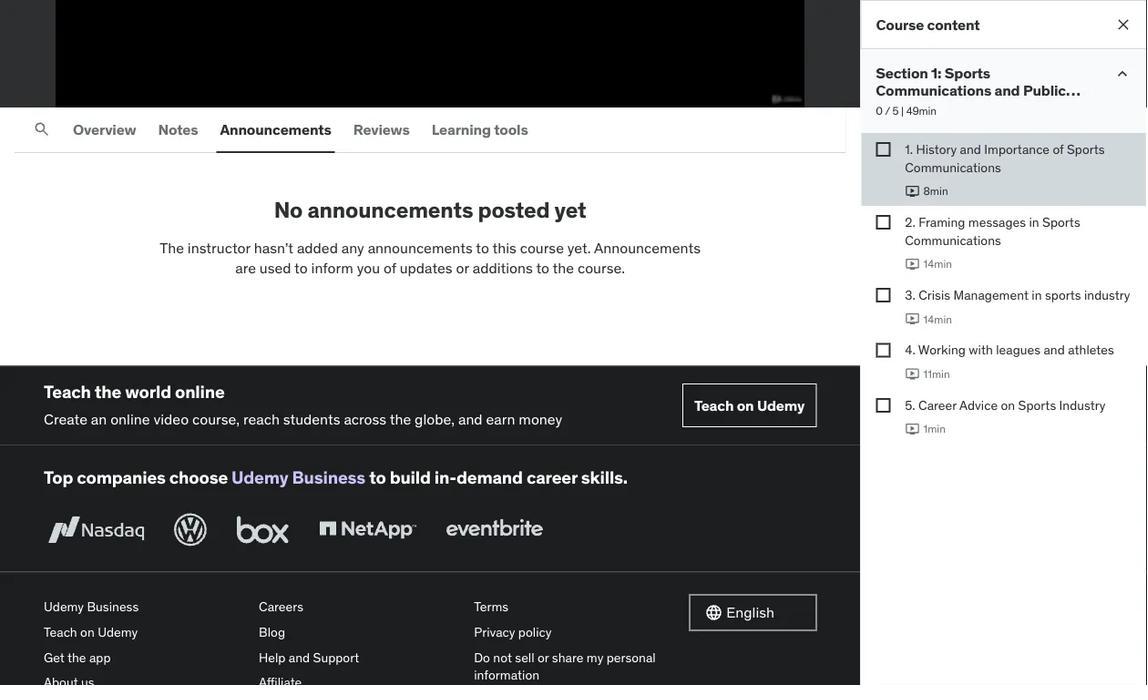 Task type: locate. For each thing, give the bounding box(es) containing it.
announcements up any
[[308, 196, 473, 224]]

announcements inside button
[[220, 120, 332, 139]]

0 horizontal spatial business
[[87, 599, 139, 616]]

udemy business link
[[232, 467, 366, 489], [44, 595, 244, 620]]

communications down history
[[905, 159, 1002, 175]]

eventbrite image
[[442, 511, 547, 551]]

course
[[876, 15, 924, 34]]

or inside the instructor hasn't added any announcements to this course yet. announcements are used to inform you of updates or additions to the course.
[[456, 259, 469, 278]]

1 vertical spatial teach on udemy link
[[44, 620, 244, 646]]

on for 5. career advice on sports industry
[[1001, 397, 1016, 413]]

communications inside section 1: sports communications and public relations
[[876, 81, 992, 100]]

announcements button
[[216, 108, 335, 152]]

1 vertical spatial in
[[1032, 287, 1042, 303]]

posted
[[478, 196, 550, 224]]

1 horizontal spatial of
[[1053, 141, 1064, 157]]

advice
[[960, 397, 998, 413]]

0 vertical spatial xsmall image
[[876, 215, 891, 230]]

video
[[154, 411, 189, 429]]

careers
[[259, 599, 304, 616]]

sports
[[945, 64, 991, 82], [1067, 141, 1105, 157], [1043, 214, 1081, 230], [1019, 397, 1057, 413]]

business inside udemy business teach on udemy get the app
[[87, 599, 139, 616]]

1 horizontal spatial business
[[292, 467, 366, 489]]

athletes
[[1068, 342, 1115, 358]]

sports inside 1. history and importance of sports communications
[[1067, 141, 1105, 157]]

teach inside udemy business teach on udemy get the app
[[44, 625, 77, 641]]

udemy business link up get the app link
[[44, 595, 244, 620]]

0 vertical spatial announcements
[[220, 120, 332, 139]]

communications
[[876, 81, 992, 100], [905, 159, 1002, 175], [905, 232, 1002, 248]]

on inside udemy business teach on udemy get the app
[[80, 625, 95, 641]]

with
[[969, 342, 993, 358]]

in left sports
[[1032, 287, 1042, 303]]

in inside 2. framing messages in sports communications
[[1030, 214, 1040, 230]]

1 vertical spatial communications
[[905, 159, 1002, 175]]

share
[[552, 650, 584, 666]]

reviews button
[[350, 108, 414, 152]]

reach
[[243, 411, 280, 429]]

1 vertical spatial xsmall image
[[876, 343, 891, 358]]

working
[[919, 342, 966, 358]]

1 vertical spatial business
[[87, 599, 139, 616]]

get
[[44, 650, 65, 666]]

search image
[[33, 121, 51, 139]]

1 horizontal spatial or
[[538, 650, 549, 666]]

teach
[[44, 381, 91, 403], [695, 397, 734, 415], [44, 625, 77, 641]]

privacy policy link
[[474, 620, 675, 646]]

policy
[[519, 625, 552, 641]]

netapp image
[[315, 511, 420, 551]]

reviews
[[353, 120, 410, 139]]

you
[[357, 259, 380, 278]]

learning
[[432, 120, 491, 139]]

content
[[927, 15, 980, 34]]

3 xsmall image from the top
[[876, 398, 891, 413]]

my
[[587, 650, 604, 666]]

1 vertical spatial or
[[538, 650, 549, 666]]

announcements up course.
[[594, 239, 701, 257]]

1 vertical spatial announcements
[[594, 239, 701, 257]]

of right you
[[384, 259, 396, 278]]

xsmall image left 1.
[[876, 142, 891, 157]]

xsmall image for 4.
[[876, 343, 891, 358]]

and right history
[[960, 141, 982, 157]]

1 vertical spatial xsmall image
[[876, 288, 891, 303]]

2 vertical spatial communications
[[905, 232, 1002, 248]]

5.
[[905, 397, 916, 413]]

communications down framing
[[905, 232, 1002, 248]]

1 vertical spatial announcements
[[368, 239, 473, 257]]

2 14min from the top
[[924, 312, 952, 326]]

crisis
[[919, 287, 951, 303]]

2 xsmall image from the top
[[876, 343, 891, 358]]

in for sports
[[1030, 214, 1040, 230]]

in for sports
[[1032, 287, 1042, 303]]

messages
[[969, 214, 1026, 230]]

career
[[527, 467, 578, 489]]

1 xsmall image from the top
[[876, 215, 891, 230]]

1 horizontal spatial teach on udemy link
[[683, 384, 817, 428]]

14min right play framing messages in sports communications icon
[[924, 257, 952, 271]]

careers blog help and support
[[259, 599, 359, 666]]

section
[[876, 64, 929, 82]]

business down "students" at the left bottom
[[292, 467, 366, 489]]

1 vertical spatial of
[[384, 259, 396, 278]]

box image
[[232, 511, 294, 551]]

xsmall image left 5.
[[876, 398, 891, 413]]

close course content sidebar image
[[1115, 15, 1133, 34]]

in right messages at top right
[[1030, 214, 1040, 230]]

and right "help"
[[289, 650, 310, 666]]

1 vertical spatial 14min
[[924, 312, 952, 326]]

xsmall image left 2. at the right top of page
[[876, 215, 891, 230]]

sports right messages at top right
[[1043, 214, 1081, 230]]

of
[[1053, 141, 1064, 157], [384, 259, 396, 278]]

on
[[737, 397, 754, 415], [1001, 397, 1016, 413], [80, 625, 95, 641]]

announcements inside the instructor hasn't added any announcements to this course yet. announcements are used to inform you of updates or additions to the course.
[[594, 239, 701, 257]]

teach on udemy
[[695, 397, 805, 415]]

students
[[283, 411, 341, 429]]

14min down crisis
[[924, 312, 952, 326]]

business up app
[[87, 599, 139, 616]]

not
[[493, 650, 512, 666]]

0 horizontal spatial or
[[456, 259, 469, 278]]

notes
[[158, 120, 198, 139]]

xsmall image left 3.
[[876, 288, 891, 303]]

blog
[[259, 625, 285, 641]]

or right sell
[[538, 650, 549, 666]]

play career advice on sports industry image
[[905, 422, 920, 437]]

0 horizontal spatial teach on udemy link
[[44, 620, 244, 646]]

earn
[[486, 411, 515, 429]]

online right an
[[110, 411, 150, 429]]

top
[[44, 467, 73, 489]]

11min
[[924, 367, 950, 381]]

communications up "49min"
[[876, 81, 992, 100]]

on inside sidebar element
[[1001, 397, 1016, 413]]

sports right 1:
[[945, 64, 991, 82]]

teach inside teach the world online create an online video course, reach students across the globe, and earn money
[[44, 381, 91, 403]]

terms link
[[474, 595, 675, 620]]

industry
[[1060, 397, 1106, 413]]

the right get
[[67, 650, 86, 666]]

relations
[[876, 99, 940, 117]]

0 vertical spatial or
[[456, 259, 469, 278]]

online up course,
[[175, 381, 225, 403]]

the
[[553, 259, 574, 278], [95, 381, 121, 403], [390, 411, 411, 429], [67, 650, 86, 666]]

announcements
[[220, 120, 332, 139], [594, 239, 701, 257]]

get the app link
[[44, 646, 244, 671]]

2 vertical spatial xsmall image
[[876, 398, 891, 413]]

section 1: sports communications and public relations
[[876, 64, 1066, 117]]

and left public
[[995, 81, 1020, 100]]

choose
[[169, 467, 228, 489]]

1. history and importance of sports communications
[[905, 141, 1105, 175]]

2 horizontal spatial on
[[1001, 397, 1016, 413]]

or right the updates
[[456, 259, 469, 278]]

0 vertical spatial in
[[1030, 214, 1040, 230]]

and
[[995, 81, 1020, 100], [960, 141, 982, 157], [1044, 342, 1065, 358], [458, 411, 483, 429], [289, 650, 310, 666]]

1 xsmall image from the top
[[876, 142, 891, 157]]

0 vertical spatial xsmall image
[[876, 142, 891, 157]]

0 horizontal spatial on
[[80, 625, 95, 641]]

do
[[474, 650, 490, 666]]

to left the build
[[369, 467, 386, 489]]

personal
[[607, 650, 656, 666]]

0 vertical spatial communications
[[876, 81, 992, 100]]

announcements inside the instructor hasn't added any announcements to this course yet. announcements are used to inform you of updates or additions to the course.
[[368, 239, 473, 257]]

announcements up the updates
[[368, 239, 473, 257]]

1 14min from the top
[[924, 257, 952, 271]]

xsmall image
[[876, 142, 891, 157], [876, 288, 891, 303]]

public
[[1024, 81, 1066, 100]]

announcements up no
[[220, 120, 332, 139]]

and inside teach the world online create an online video course, reach students across the globe, and earn money
[[458, 411, 483, 429]]

notes button
[[155, 108, 202, 152]]

help and support link
[[259, 646, 460, 671]]

3. crisis management in sports industry
[[905, 287, 1131, 303]]

section 1: sports communications and public relations button
[[876, 64, 1099, 117]]

on for udemy business teach on udemy get the app
[[80, 625, 95, 641]]

udemy
[[757, 397, 805, 415], [232, 467, 288, 489], [44, 599, 84, 616], [98, 625, 138, 641]]

14min for framing
[[924, 257, 952, 271]]

privacy
[[474, 625, 515, 641]]

xsmall image for 5.
[[876, 398, 891, 413]]

xsmall image for 2.
[[876, 215, 891, 230]]

the down the yet.
[[553, 259, 574, 278]]

leagues
[[997, 342, 1041, 358]]

volkswagen image
[[170, 511, 211, 551]]

teach on udemy link
[[683, 384, 817, 428], [44, 620, 244, 646]]

and left earn
[[458, 411, 483, 429]]

instructor
[[188, 239, 251, 257]]

1 vertical spatial online
[[110, 411, 150, 429]]

1 vertical spatial udemy business link
[[44, 595, 244, 620]]

xsmall image left 4.
[[876, 343, 891, 358]]

xsmall image
[[876, 215, 891, 230], [876, 343, 891, 358], [876, 398, 891, 413]]

2 xsmall image from the top
[[876, 288, 891, 303]]

business
[[292, 467, 366, 489], [87, 599, 139, 616]]

of right importance
[[1053, 141, 1064, 157]]

and inside careers blog help and support
[[289, 650, 310, 666]]

the inside udemy business teach on udemy get the app
[[67, 650, 86, 666]]

2. framing messages in sports communications
[[905, 214, 1081, 248]]

history
[[917, 141, 957, 157]]

rewind 5 seconds image
[[50, 76, 72, 98]]

1 horizontal spatial announcements
[[594, 239, 701, 257]]

overview button
[[69, 108, 140, 152]]

0 vertical spatial announcements
[[308, 196, 473, 224]]

udemy business teach on udemy get the app
[[44, 599, 139, 666]]

0 vertical spatial 14min
[[924, 257, 952, 271]]

0 vertical spatial online
[[175, 381, 225, 403]]

companies
[[77, 467, 166, 489]]

0 horizontal spatial announcements
[[220, 120, 332, 139]]

and inside 1. history and importance of sports communications
[[960, 141, 982, 157]]

create
[[44, 411, 88, 429]]

0 vertical spatial of
[[1053, 141, 1064, 157]]

3.
[[905, 287, 916, 303]]

udemy business link down "students" at the left bottom
[[232, 467, 366, 489]]

communications inside 1. history and importance of sports communications
[[905, 159, 1002, 175]]

or
[[456, 259, 469, 278], [538, 650, 549, 666]]

sports right importance
[[1067, 141, 1105, 157]]

0 horizontal spatial of
[[384, 259, 396, 278]]

|
[[902, 104, 904, 118]]



Task type: describe. For each thing, give the bounding box(es) containing it.
course content
[[876, 15, 980, 34]]

sports inside 2. framing messages in sports communications
[[1043, 214, 1081, 230]]

inform
[[311, 259, 354, 278]]

demand
[[457, 467, 523, 489]]

terms
[[474, 599, 509, 616]]

play crisis management in sports industry image
[[905, 312, 920, 326]]

sports inside section 1: sports communications and public relations
[[945, 64, 991, 82]]

0
[[876, 104, 883, 118]]

in-
[[435, 467, 457, 489]]

xsmall image for 1.
[[876, 142, 891, 157]]

do not sell or share my personal information button
[[474, 646, 675, 685]]

video player region
[[0, 0, 863, 108]]

communications inside 2. framing messages in sports communications
[[905, 232, 1002, 248]]

49min
[[907, 104, 937, 118]]

1.
[[905, 141, 913, 157]]

teach for the
[[44, 381, 91, 403]]

the up an
[[95, 381, 121, 403]]

sports
[[1046, 287, 1082, 303]]

of inside the instructor hasn't added any announcements to this course yet. announcements are used to inform you of updates or additions to the course.
[[384, 259, 396, 278]]

0 vertical spatial udemy business link
[[232, 467, 366, 489]]

play framing messages in sports communications image
[[905, 257, 920, 271]]

an
[[91, 411, 107, 429]]

fullscreen image
[[789, 76, 811, 98]]

tools
[[494, 120, 528, 139]]

english
[[727, 604, 775, 622]]

importance
[[985, 141, 1050, 157]]

0 vertical spatial teach on udemy link
[[683, 384, 817, 428]]

teach for on
[[695, 397, 734, 415]]

4. working with leagues and athletes
[[905, 342, 1115, 358]]

8min
[[924, 184, 948, 198]]

14min for crisis
[[924, 312, 952, 326]]

sell
[[515, 650, 535, 666]]

play history and importance of sports communications image
[[905, 184, 920, 199]]

the instructor hasn't added any announcements to this course yet. announcements are used to inform you of updates or additions to the course.
[[160, 239, 701, 278]]

and right "leagues"
[[1044, 342, 1065, 358]]

nasdaq image
[[44, 511, 149, 551]]

yet
[[555, 196, 587, 224]]

or inside the terms privacy policy do not sell or share my personal information
[[538, 650, 549, 666]]

to right used at top left
[[295, 259, 308, 278]]

the inside the instructor hasn't added any announcements to this course yet. announcements are used to inform you of updates or additions to the course.
[[553, 259, 574, 278]]

/
[[885, 104, 890, 118]]

the
[[160, 239, 184, 257]]

sports left industry
[[1019, 397, 1057, 413]]

yet.
[[568, 239, 591, 257]]

the left the globe, at left
[[390, 411, 411, 429]]

0 / 5 | 49min
[[876, 104, 937, 118]]

5. career advice on sports industry
[[905, 397, 1106, 413]]

of inside 1. history and importance of sports communications
[[1053, 141, 1064, 157]]

and inside section 1: sports communications and public relations
[[995, 81, 1020, 100]]

careers link
[[259, 595, 460, 620]]

information
[[474, 668, 540, 684]]

0 vertical spatial business
[[292, 467, 366, 489]]

settings image
[[750, 76, 772, 98]]

updates
[[400, 259, 453, 278]]

hasn't
[[254, 239, 294, 257]]

app
[[89, 650, 111, 666]]

to left this
[[476, 239, 489, 257]]

world
[[125, 381, 171, 403]]

management
[[954, 287, 1029, 303]]

small image
[[1114, 65, 1132, 83]]

1min
[[924, 422, 946, 436]]

english button
[[689, 595, 817, 632]]

4.
[[905, 342, 916, 358]]

learning tools button
[[428, 108, 532, 152]]

across
[[344, 411, 387, 429]]

1 horizontal spatial online
[[175, 381, 225, 403]]

any
[[342, 239, 364, 257]]

no
[[274, 196, 303, 224]]

teach the world online create an online video course, reach students across the globe, and earn money
[[44, 381, 563, 429]]

course,
[[192, 411, 240, 429]]

used
[[260, 259, 291, 278]]

1 horizontal spatial on
[[737, 397, 754, 415]]

industry
[[1085, 287, 1131, 303]]

0 horizontal spatial online
[[110, 411, 150, 429]]

play working with leagues and athletes image
[[905, 367, 920, 382]]

progress bar slider
[[11, 50, 850, 72]]

xsmall image for 3.
[[876, 288, 891, 303]]

help
[[259, 650, 286, 666]]

are
[[235, 259, 256, 278]]

course
[[520, 239, 564, 257]]

sidebar element
[[861, 0, 1148, 685]]

framing
[[919, 214, 966, 230]]

blog link
[[259, 620, 460, 646]]

no announcements posted yet
[[274, 196, 587, 224]]

money
[[519, 411, 563, 429]]

support
[[313, 650, 359, 666]]

1:
[[932, 64, 942, 82]]

2.
[[905, 214, 916, 230]]

added
[[297, 239, 338, 257]]

top companies choose udemy business to build in-demand career skills.
[[44, 467, 628, 489]]

small image
[[705, 604, 723, 623]]

to down course
[[536, 259, 550, 278]]

build
[[390, 467, 431, 489]]

course.
[[578, 259, 625, 278]]

this
[[493, 239, 517, 257]]

career
[[919, 397, 957, 413]]



Task type: vqa. For each thing, say whether or not it's contained in the screenshot.
bottommost $124.99
no



